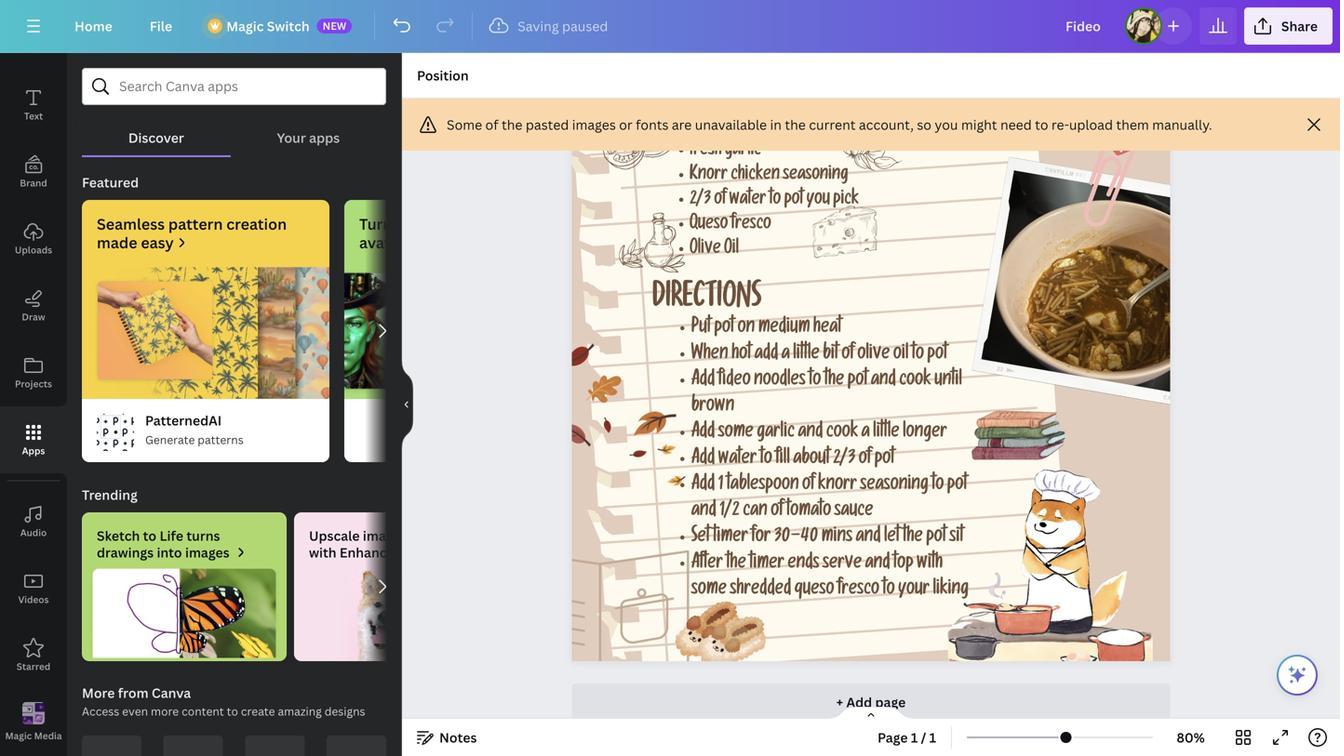 Task type: locate. For each thing, give the bounding box(es) containing it.
1 horizontal spatial images
[[363, 527, 407, 545]]

patternedai image
[[82, 267, 329, 399], [97, 414, 134, 451]]

timer down the 1/2
[[713, 529, 748, 549]]

unavailable
[[695, 116, 767, 134]]

magic for magic media
[[5, 730, 32, 742]]

notes button
[[410, 723, 484, 753]]

position
[[417, 67, 469, 84]]

you left 'pick'
[[807, 192, 830, 211]]

0 vertical spatial seasoning
[[783, 167, 848, 186]]

using left text at left
[[416, 233, 455, 253]]

ends
[[788, 555, 819, 575]]

garlic up the chicken
[[725, 143, 761, 161]]

images inside upscale images using ai with enhancer
[[363, 527, 407, 545]]

0 vertical spatial fresco
[[731, 217, 771, 235]]

the down bit
[[824, 372, 844, 392]]

1 vertical spatial 2/3
[[833, 451, 856, 470]]

0 vertical spatial cook
[[899, 372, 931, 392]]

patternedai image up patternedai
[[82, 267, 329, 399]]

patternedai generate patterns
[[145, 412, 244, 448]]

and left top
[[865, 555, 890, 575]]

to left the life
[[143, 527, 156, 545]]

1 vertical spatial some
[[691, 582, 727, 601]]

1 vertical spatial little
[[873, 424, 900, 444]]

pot right about
[[875, 451, 895, 470]]

1 vertical spatial magic
[[5, 730, 32, 742]]

1 inside the put pot on medium heat when hot add a little bit of olive oil to pot add fideo noodles to the pot and cook until brown add some garlic and cook a little longer add water to fill about 2/3 of pot add 1 tablespoon of knorr seasoning to pot and 1/2 can of tomato sauce set timer for 30-40 mins and let the pot sit after the timer ends serve and top with some shredded queso fresco to your liking
[[718, 477, 723, 496]]

1 vertical spatial seasoning
[[860, 477, 929, 496]]

pot left 'pick'
[[784, 192, 803, 211]]

mins
[[822, 529, 853, 549]]

images right upscale
[[363, 527, 407, 545]]

using inside turn faces into talking avatars using text
[[416, 233, 455, 253]]

1 vertical spatial cook
[[826, 424, 858, 444]]

1 vertical spatial you
[[807, 192, 830, 211]]

cook
[[899, 372, 931, 392], [826, 424, 858, 444]]

garlic
[[725, 143, 761, 161], [757, 424, 795, 444]]

after
[[691, 555, 723, 575]]

magic switch
[[226, 17, 310, 35]]

outline of half a butterfly on the left, transformed into a vibrant image on the right. illustrates the app's sketch-to-image feature. image
[[82, 569, 287, 658]]

0 horizontal spatial 1
[[718, 477, 723, 496]]

puppetry image down text at left
[[344, 267, 592, 399]]

pasted
[[526, 116, 569, 134]]

share
[[1281, 17, 1318, 35]]

olive
[[857, 346, 890, 365]]

and
[[871, 372, 896, 392], [798, 424, 823, 444], [691, 503, 716, 522], [856, 529, 881, 549], [865, 555, 890, 575]]

1 horizontal spatial 2/3
[[833, 451, 856, 470]]

creation
[[226, 214, 287, 234]]

manually.
[[1152, 116, 1212, 134]]

need
[[1000, 116, 1032, 134]]

water inside knorr chicken seasoning 2/3 of water to pot you pick queso fresco olive oil
[[729, 192, 766, 211]]

1 horizontal spatial fresco
[[838, 582, 880, 601]]

seasoning inside the put pot on medium heat when hot add a little bit of olive oil to pot add fideo noodles to the pot and cook until brown add some garlic and cook a little longer add water to fill about 2/3 of pot add 1 tablespoon of knorr seasoning to pot and 1/2 can of tomato sauce set timer for 30-40 mins and let the pot sit after the timer ends serve and top with some shredded queso fresco to your liking
[[860, 477, 929, 496]]

enhancer
[[340, 544, 400, 562]]

the right after
[[726, 555, 746, 575]]

timer down the for
[[750, 555, 784, 575]]

page
[[875, 694, 906, 712]]

of up tomato
[[802, 477, 815, 496]]

fresh garlic
[[690, 143, 761, 161]]

apps
[[22, 445, 45, 457]]

1 vertical spatial fresco
[[838, 582, 880, 601]]

little left longer at bottom
[[873, 424, 900, 444]]

pick
[[833, 192, 859, 211]]

0 vertical spatial using
[[416, 233, 455, 253]]

to
[[1035, 116, 1048, 134], [769, 192, 781, 211], [912, 346, 924, 365], [809, 372, 821, 392], [760, 451, 772, 470], [932, 477, 944, 496], [143, 527, 156, 545], [883, 582, 895, 601], [227, 704, 238, 719]]

sit
[[950, 529, 964, 549]]

little left bit
[[793, 346, 820, 365]]

water down the chicken
[[729, 192, 766, 211]]

1 left /
[[911, 729, 918, 747]]

from
[[118, 685, 149, 702]]

apps
[[309, 129, 340, 147]]

1/2
[[720, 503, 740, 522]]

patternedai image left 'generate'
[[97, 414, 134, 451]]

to left your
[[883, 582, 895, 601]]

80%
[[1177, 729, 1205, 747]]

the right let
[[903, 529, 923, 549]]

hide image
[[401, 360, 413, 450]]

olive oil hand drawn image
[[619, 213, 686, 273]]

0 vertical spatial water
[[729, 192, 766, 211]]

fresco up the oil
[[731, 217, 771, 235]]

drawings
[[97, 544, 154, 562]]

1 right /
[[929, 729, 936, 747]]

share button
[[1244, 7, 1333, 45]]

1 horizontal spatial seasoning
[[860, 477, 929, 496]]

a right add
[[782, 346, 790, 365]]

1 horizontal spatial 1
[[911, 729, 918, 747]]

1 vertical spatial timer
[[750, 555, 784, 575]]

30-
[[774, 529, 801, 549]]

of up queso
[[714, 192, 726, 211]]

a picture of a dog's face vertically divided into two parts. face's left side is blurry and right side is clear. image
[[294, 569, 499, 662]]

page 1 / 1
[[878, 729, 936, 747]]

1 horizontal spatial magic
[[226, 17, 264, 35]]

trending
[[82, 486, 138, 504]]

into left turns
[[157, 544, 182, 562]]

fresh
[[690, 143, 722, 161]]

0 vertical spatial little
[[793, 346, 820, 365]]

into right faces in the top left of the page
[[438, 214, 467, 234]]

fresco down serve at the right
[[838, 582, 880, 601]]

1 horizontal spatial cook
[[899, 372, 931, 392]]

with left enhancer
[[309, 544, 337, 562]]

1 horizontal spatial you
[[935, 116, 958, 134]]

water up the tablespoon
[[718, 451, 757, 470]]

images left or
[[572, 116, 616, 134]]

the left pasted
[[502, 116, 523, 134]]

seasoning up 'pick'
[[783, 167, 848, 186]]

put pot on medium heat when hot add a little bit of olive oil to pot add fideo noodles to the pot and cook until brown add some garlic and cook a little longer add water to fill about 2/3 of pot add 1 tablespoon of knorr seasoning to pot and 1/2 can of tomato sauce set timer for 30-40 mins and let the pot sit after the timer ends serve and top with some shredded queso fresco to your liking
[[691, 320, 969, 601]]

liking
[[933, 582, 969, 601]]

0 horizontal spatial you
[[807, 192, 830, 211]]

0 vertical spatial patternedai image
[[82, 267, 329, 399]]

0 vertical spatial into
[[438, 214, 467, 234]]

fresco
[[731, 217, 771, 235], [838, 582, 880, 601]]

put
[[691, 320, 711, 339]]

you right the so
[[935, 116, 958, 134]]

some of the pasted images or fonts are unavailable in the current account, so you might need to re-upload them manually.
[[447, 116, 1212, 134]]

new
[[323, 19, 346, 33]]

0 horizontal spatial magic
[[5, 730, 32, 742]]

magic left the media
[[5, 730, 32, 742]]

to inside knorr chicken seasoning 2/3 of water to pot you pick queso fresco olive oil
[[769, 192, 781, 211]]

file button
[[135, 7, 187, 45]]

magic left the 'switch' on the left of the page
[[226, 17, 264, 35]]

0 horizontal spatial into
[[157, 544, 182, 562]]

medium
[[758, 320, 810, 339]]

pot left sit
[[926, 529, 946, 549]]

magic media
[[5, 730, 62, 742]]

pot left on
[[714, 320, 734, 339]]

videos
[[18, 594, 49, 606]]

some
[[718, 424, 754, 444], [691, 582, 727, 601]]

and left let
[[856, 529, 881, 549]]

timer
[[713, 529, 748, 549], [750, 555, 784, 575]]

to down longer at bottom
[[932, 477, 944, 496]]

and left the 1/2
[[691, 503, 716, 522]]

1 vertical spatial into
[[157, 544, 182, 562]]

water
[[729, 192, 766, 211], [718, 451, 757, 470]]

0 vertical spatial you
[[935, 116, 958, 134]]

seamless
[[97, 214, 165, 234]]

with inside the put pot on medium heat when hot add a little bit of olive oil to pot add fideo noodles to the pot and cook until brown add some garlic and cook a little longer add water to fill about 2/3 of pot add 1 tablespoon of knorr seasoning to pot and 1/2 can of tomato sauce set timer for 30-40 mins and let the pot sit after the timer ends serve and top with some shredded queso fresco to your liking
[[917, 555, 943, 575]]

position button
[[410, 60, 476, 90]]

1 horizontal spatial timer
[[750, 555, 784, 575]]

to inside sketch to life turns drawings into images
[[143, 527, 156, 545]]

a left longer at bottom
[[862, 424, 870, 444]]

pot inside knorr chicken seasoning 2/3 of water to pot you pick queso fresco olive oil
[[784, 192, 803, 211]]

to right noodles
[[809, 372, 821, 392]]

some down after
[[691, 582, 727, 601]]

2/3 down knorr on the top right of page
[[690, 192, 711, 211]]

your apps button
[[231, 105, 386, 155]]

2/3 inside knorr chicken seasoning 2/3 of water to pot you pick queso fresco olive oil
[[690, 192, 711, 211]]

brand
[[20, 177, 47, 189]]

noodles
[[754, 372, 806, 392]]

chicken
[[731, 167, 780, 186]]

are
[[672, 116, 692, 134]]

a
[[782, 346, 790, 365], [862, 424, 870, 444]]

1 vertical spatial using
[[410, 527, 444, 545]]

cook down oil
[[899, 372, 931, 392]]

0 horizontal spatial images
[[185, 544, 230, 562]]

0 vertical spatial magic
[[226, 17, 264, 35]]

seasoning up sauce
[[860, 477, 929, 496]]

the
[[502, 116, 523, 134], [785, 116, 806, 134], [824, 372, 844, 392], [903, 529, 923, 549], [726, 555, 746, 575]]

or
[[619, 116, 633, 134]]

grey line cookbook icon isolated on white background. cooking book icon. recipe book. fork and knife icons. cutlery symbol.  vector illustration image
[[511, 550, 689, 685]]

0 horizontal spatial fresco
[[731, 217, 771, 235]]

to left create
[[227, 704, 238, 719]]

1 up the 1/2
[[718, 477, 723, 496]]

2/3 up knorr at the right bottom of the page
[[833, 451, 856, 470]]

0 horizontal spatial timer
[[713, 529, 748, 549]]

home
[[74, 17, 112, 35]]

80% button
[[1161, 723, 1221, 753]]

0 horizontal spatial 2/3
[[690, 192, 711, 211]]

1 horizontal spatial with
[[917, 555, 943, 575]]

1 horizontal spatial into
[[438, 214, 467, 234]]

magic inside button
[[5, 730, 32, 742]]

0 horizontal spatial seasoning
[[783, 167, 848, 186]]

puppetry image
[[344, 267, 592, 399], [359, 414, 396, 451]]

talking
[[470, 214, 519, 234]]

of inside knorr chicken seasoning 2/3 of water to pot you pick queso fresco olive oil
[[714, 192, 726, 211]]

of right about
[[859, 451, 871, 470]]

1 vertical spatial garlic
[[757, 424, 795, 444]]

/
[[921, 729, 926, 747]]

in
[[770, 116, 782, 134]]

0 vertical spatial puppetry image
[[344, 267, 592, 399]]

add inside button
[[846, 694, 872, 712]]

turns
[[186, 527, 220, 545]]

1 horizontal spatial a
[[862, 424, 870, 444]]

1 vertical spatial water
[[718, 451, 757, 470]]

0 vertical spatial a
[[782, 346, 790, 365]]

sauce
[[835, 503, 873, 522]]

upload
[[1069, 116, 1113, 134]]

with
[[309, 544, 337, 562], [917, 555, 943, 575]]

with right top
[[917, 555, 943, 575]]

draw button
[[0, 273, 67, 340]]

your
[[277, 129, 306, 147]]

pot up sit
[[947, 477, 967, 496]]

some down brown
[[718, 424, 754, 444]]

garlic up fill
[[757, 424, 795, 444]]

using inside upscale images using ai with enhancer
[[410, 527, 444, 545]]

turn faces into talking avatars using text button
[[337, 200, 592, 463]]

switch
[[267, 17, 310, 35]]

0 horizontal spatial a
[[782, 346, 790, 365]]

to down the chicken
[[769, 192, 781, 211]]

your
[[898, 582, 930, 601]]

cook up about
[[826, 424, 858, 444]]

magic inside main menu bar
[[226, 17, 264, 35]]

0 horizontal spatial with
[[309, 544, 337, 562]]

shredded
[[730, 582, 791, 601]]

magic
[[226, 17, 264, 35], [5, 730, 32, 742]]

using left ai
[[410, 527, 444, 545]]

+ add page button
[[572, 684, 1170, 721]]

images right the life
[[185, 544, 230, 562]]

apps button
[[0, 407, 67, 474]]

puppetry image left hide image
[[359, 414, 396, 451]]

0 vertical spatial 2/3
[[690, 192, 711, 211]]

access
[[82, 704, 119, 719]]

and down olive
[[871, 372, 896, 392]]



Task type: vqa. For each thing, say whether or not it's contained in the screenshot.
Cute Sticker Style Shiba Inu Image
no



Task type: describe. For each thing, give the bounding box(es) containing it.
starred
[[17, 661, 50, 673]]

knorr chicken seasoning 2/3 of water to pot you pick queso fresco olive oil
[[690, 167, 859, 260]]

more from canva access even more content to create amazing designs
[[82, 685, 365, 719]]

0 vertical spatial some
[[718, 424, 754, 444]]

hot
[[732, 346, 751, 365]]

1 vertical spatial puppetry image
[[359, 414, 396, 451]]

garlic inside the put pot on medium heat when hot add a little bit of olive oil to pot add fideo noodles to the pot and cook until brown add some garlic and cook a little longer add water to fill about 2/3 of pot add 1 tablespoon of knorr seasoning to pot and 1/2 can of tomato sauce set timer for 30-40 mins and let the pot sit after the timer ends serve and top with some shredded queso fresco to your liking
[[757, 424, 795, 444]]

audio
[[20, 527, 47, 539]]

of right can at the right bottom
[[771, 503, 783, 522]]

starred button
[[0, 623, 67, 690]]

images inside sketch to life turns drawings into images
[[185, 544, 230, 562]]

ai
[[447, 527, 460, 545]]

generate
[[145, 432, 195, 448]]

amazing
[[278, 704, 322, 719]]

account,
[[859, 116, 914, 134]]

until
[[935, 372, 962, 392]]

magic for magic switch
[[226, 17, 264, 35]]

main menu bar
[[0, 0, 1340, 53]]

might
[[961, 116, 997, 134]]

0 horizontal spatial little
[[793, 346, 820, 365]]

magic media button
[[0, 690, 67, 757]]

saving paused
[[518, 17, 608, 35]]

into inside turn faces into talking avatars using text
[[438, 214, 467, 234]]

2/3 inside the put pot on medium heat when hot add a little bit of olive oil to pot add fideo noodles to the pot and cook until brown add some garlic and cook a little longer add water to fill about 2/3 of pot add 1 tablespoon of knorr seasoning to pot and 1/2 can of tomato sauce set timer for 30-40 mins and let the pot sit after the timer ends serve and top with some shredded queso fresco to your liking
[[833, 451, 856, 470]]

pot down olive
[[848, 372, 868, 392]]

when
[[691, 346, 728, 365]]

of right some
[[485, 116, 498, 134]]

text
[[458, 233, 487, 253]]

oil
[[893, 346, 909, 365]]

upscale images using ai with enhancer
[[309, 527, 460, 562]]

content
[[182, 704, 224, 719]]

brand button
[[0, 139, 67, 206]]

discover
[[128, 129, 184, 147]]

uploads button
[[0, 206, 67, 273]]

canva
[[152, 685, 191, 702]]

canva assistant image
[[1286, 665, 1309, 687]]

+
[[836, 694, 843, 712]]

0 vertical spatial timer
[[713, 529, 748, 549]]

sketch to life turns drawings into images
[[97, 527, 230, 562]]

serve
[[823, 555, 862, 575]]

to right oil
[[912, 346, 924, 365]]

paused
[[562, 17, 608, 35]]

the right in
[[785, 116, 806, 134]]

Search Canva apps search field
[[119, 69, 349, 104]]

your apps
[[277, 129, 340, 147]]

1 vertical spatial a
[[862, 424, 870, 444]]

re-
[[1052, 116, 1069, 134]]

show pages image
[[826, 706, 916, 721]]

with inside upscale images using ai with enhancer
[[309, 544, 337, 562]]

longer
[[903, 424, 947, 444]]

more from canva element
[[82, 736, 386, 757]]

projects
[[15, 378, 52, 390]]

fideo
[[718, 372, 751, 392]]

to left re-
[[1035, 116, 1048, 134]]

queso
[[690, 217, 728, 235]]

current
[[809, 116, 856, 134]]

fonts
[[636, 116, 669, 134]]

1 vertical spatial patternedai image
[[97, 414, 134, 451]]

some
[[447, 116, 482, 134]]

add
[[755, 346, 778, 365]]

1 horizontal spatial little
[[873, 424, 900, 444]]

olive
[[690, 241, 721, 260]]

life
[[160, 527, 183, 545]]

to left fill
[[760, 451, 772, 470]]

avatars
[[359, 233, 413, 253]]

elements
[[12, 43, 55, 55]]

water inside the put pot on medium heat when hot add a little bit of olive oil to pot add fideo noodles to the pot and cook until brown add some garlic and cook a little longer add water to fill about 2/3 of pot add 1 tablespoon of knorr seasoning to pot and 1/2 can of tomato sauce set timer for 30-40 mins and let the pot sit after the timer ends serve and top with some shredded queso fresco to your liking
[[718, 451, 757, 470]]

tablespoon
[[727, 477, 799, 496]]

create
[[241, 704, 275, 719]]

0 vertical spatial garlic
[[725, 143, 761, 161]]

easy
[[141, 233, 174, 253]]

pot up until
[[927, 346, 948, 365]]

them
[[1116, 116, 1149, 134]]

home link
[[60, 7, 127, 45]]

page
[[878, 729, 908, 747]]

more
[[151, 704, 179, 719]]

brown
[[691, 398, 735, 418]]

text button
[[0, 72, 67, 139]]

fresco inside the put pot on medium heat when hot add a little bit of olive oil to pot add fideo noodles to the pot and cook until brown add some garlic and cook a little longer add water to fill about 2/3 of pot add 1 tablespoon of knorr seasoning to pot and 1/2 can of tomato sauce set timer for 30-40 mins and let the pot sit after the timer ends serve and top with some shredded queso fresco to your liking
[[838, 582, 880, 601]]

and up about
[[798, 424, 823, 444]]

knorr
[[818, 477, 857, 496]]

more
[[82, 685, 115, 702]]

oil
[[724, 241, 739, 260]]

notes
[[439, 729, 477, 747]]

discover button
[[82, 105, 231, 155]]

seamless pattern creation made easy
[[97, 214, 287, 253]]

top
[[893, 555, 914, 575]]

2 horizontal spatial images
[[572, 116, 616, 134]]

of right bit
[[842, 346, 854, 365]]

fresco inside knorr chicken seasoning 2/3 of water to pot you pick queso fresco olive oil
[[731, 217, 771, 235]]

you inside knorr chicken seasoning 2/3 of water to pot you pick queso fresco olive oil
[[807, 192, 830, 211]]

saving
[[518, 17, 559, 35]]

seasoning inside knorr chicken seasoning 2/3 of water to pot you pick queso fresco olive oil
[[783, 167, 848, 186]]

saving paused status
[[480, 15, 617, 37]]

to inside more from canva access even more content to create amazing designs
[[227, 704, 238, 719]]

text
[[24, 110, 43, 122]]

about
[[793, 451, 830, 470]]

upscale
[[309, 527, 360, 545]]

media
[[34, 730, 62, 742]]

into inside sketch to life turns drawings into images
[[157, 544, 182, 562]]

videos button
[[0, 556, 67, 623]]

Design title text field
[[1051, 7, 1118, 45]]

2 horizontal spatial 1
[[929, 729, 936, 747]]

file
[[150, 17, 172, 35]]

pattern
[[168, 214, 223, 234]]

patternedai
[[145, 412, 222, 430]]

0 horizontal spatial cook
[[826, 424, 858, 444]]

uploads
[[15, 244, 52, 256]]



